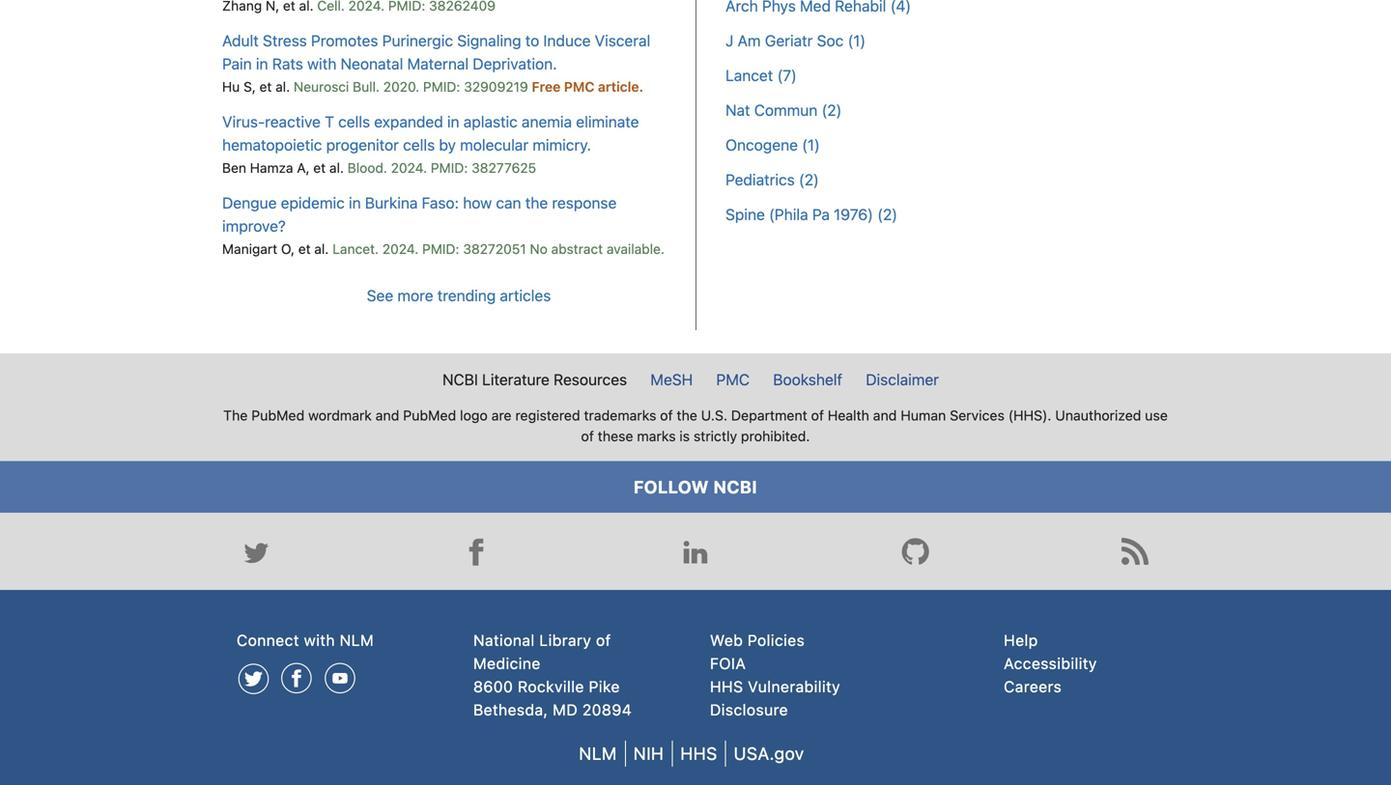 Task type: locate. For each thing, give the bounding box(es) containing it.
0 vertical spatial the
[[526, 194, 548, 212]]

response
[[552, 194, 617, 212]]

twitter image for "twitter" "link"
[[237, 533, 275, 571]]

with inside adult stress promotes purinergic signaling to induce visceral pain in rats with neonatal maternal deprivation. hu s, et al. neurosci bull. 2020. pmid: 32909219 free pmc article.
[[307, 55, 337, 73]]

cells down expanded
[[403, 136, 435, 154]]

2 vertical spatial (2)
[[878, 205, 898, 224]]

usa.gov link
[[734, 744, 805, 765]]

cells
[[338, 113, 370, 131], [403, 136, 435, 154]]

nlm down 20894
[[579, 744, 617, 765]]

2020.
[[383, 79, 420, 95]]

pmc inside adult stress promotes purinergic signaling to induce visceral pain in rats with neonatal maternal deprivation. hu s, et al. neurosci bull. 2020. pmid: 32909219 free pmc article.
[[564, 79, 595, 95]]

of right the library
[[596, 632, 611, 650]]

usa.gov
[[734, 744, 805, 765]]

al. right "o,"
[[315, 241, 329, 257]]

2024. up burkina
[[391, 160, 427, 176]]

rats
[[272, 55, 303, 73]]

web policies foia hhs vulnerability disclosure
[[710, 632, 841, 720]]

0 vertical spatial (1)
[[848, 31, 866, 50]]

(1) right soc
[[848, 31, 866, 50]]

the right can
[[526, 194, 548, 212]]

pubmed left logo
[[403, 407, 456, 424]]

oncogene (1)
[[726, 136, 820, 154]]

1 vertical spatial in
[[447, 113, 460, 131]]

medicine
[[474, 655, 541, 673]]

al. down rats
[[276, 79, 290, 95]]

vulnerability
[[748, 678, 841, 697]]

pmid: inside dengue epidemic in burkina faso: how can the response improve? manigart o, et al. lancet. 2024. pmid: 38272051 no abstract available.
[[422, 241, 460, 257]]

web
[[710, 632, 744, 650]]

2 horizontal spatial in
[[447, 113, 460, 131]]

(2) right 1976) on the top of the page
[[878, 205, 898, 224]]

0 vertical spatial (2)
[[822, 101, 842, 119]]

dengue epidemic in burkina faso: how can the response improve? link
[[222, 194, 617, 235]]

disclaimer
[[866, 371, 940, 389]]

accessibility link
[[1004, 655, 1098, 673]]

dengue
[[222, 194, 277, 212]]

(2) right commun
[[822, 101, 842, 119]]

2 twitter image from the top
[[237, 662, 271, 696]]

see more trending articles link
[[367, 287, 551, 305]]

2024. down 'dengue epidemic in burkina faso: how can the response improve?' link
[[383, 241, 419, 257]]

ncbi down the strictly
[[714, 477, 758, 498]]

et right "o,"
[[298, 241, 311, 257]]

0 horizontal spatial in
[[256, 55, 268, 73]]

1 horizontal spatial ncbi
[[714, 477, 758, 498]]

1 vertical spatial twitter image
[[237, 662, 271, 696]]

(1) down commun
[[802, 136, 820, 154]]

virus-
[[222, 113, 265, 131]]

pmid: down the by
[[431, 160, 468, 176]]

pmid: down 'dengue epidemic in burkina faso: how can the response improve?' link
[[422, 241, 460, 257]]

1 vertical spatial pmid:
[[431, 160, 468, 176]]

0 horizontal spatial pmc
[[564, 79, 595, 95]]

twitter image down connect
[[237, 662, 271, 696]]

youtube image
[[323, 662, 357, 696]]

et inside dengue epidemic in burkina faso: how can the response improve? manigart o, et al. lancet. 2024. pmid: 38272051 no abstract available.
[[298, 241, 311, 257]]

o,
[[281, 241, 295, 257]]

pmc right free
[[564, 79, 595, 95]]

s,
[[244, 79, 256, 95]]

0 vertical spatial 2024.
[[391, 160, 427, 176]]

et right s,
[[260, 79, 272, 95]]

hhs right nih link
[[681, 744, 718, 765]]

literature
[[482, 371, 550, 389]]

0 vertical spatial ncbi
[[443, 371, 478, 389]]

available.
[[607, 241, 665, 257]]

0 vertical spatial in
[[256, 55, 268, 73]]

and right the "health"
[[874, 407, 897, 424]]

facebook link
[[457, 533, 495, 571]]

1 vertical spatial et
[[314, 160, 326, 176]]

how
[[463, 194, 492, 212]]

2 vertical spatial in
[[349, 194, 361, 212]]

with up youtube image
[[304, 632, 335, 650]]

connect with nlm
[[237, 632, 374, 650]]

et inside adult stress promotes purinergic signaling to induce visceral pain in rats with neonatal maternal deprivation. hu s, et al. neurosci bull. 2020. pmid: 32909219 free pmc article.
[[260, 79, 272, 95]]

j am geriatr soc (1)
[[726, 31, 866, 50]]

et
[[260, 79, 272, 95], [314, 160, 326, 176], [298, 241, 311, 257]]

0 horizontal spatial nlm
[[340, 632, 374, 650]]

human
[[901, 407, 947, 424]]

ncbi
[[443, 371, 478, 389], [714, 477, 758, 498]]

0 horizontal spatial cells
[[338, 113, 370, 131]]

adult stress promotes purinergic signaling to induce visceral pain in rats with neonatal maternal deprivation. hu s, et al. neurosci bull. 2020. pmid: 32909219 free pmc article.
[[222, 31, 651, 95]]

maternal
[[407, 55, 469, 73]]

pmid: inside virus-reactive t cells expanded in aplastic anemia eliminate hematopoietic progenitor cells by molecular mimicry. ben hamza a, et al. blood. 2024. pmid: 38277625
[[431, 160, 468, 176]]

2 vertical spatial et
[[298, 241, 311, 257]]

with up neurosci
[[307, 55, 337, 73]]

0 vertical spatial twitter image
[[237, 533, 275, 571]]

the inside dengue epidemic in burkina faso: how can the response improve? manigart o, et al. lancet. 2024. pmid: 38272051 no abstract available.
[[526, 194, 548, 212]]

and right wordmark
[[376, 407, 400, 424]]

hhs
[[710, 678, 744, 697], [681, 744, 718, 765]]

1 horizontal spatial et
[[298, 241, 311, 257]]

mimicry.
[[533, 136, 592, 154]]

1 horizontal spatial pubmed
[[403, 407, 456, 424]]

2 vertical spatial pmid:
[[422, 241, 460, 257]]

spine (phila pa 1976) (2) link
[[726, 205, 898, 224]]

health
[[828, 407, 870, 424]]

the pubmed wordmark and pubmed logo are registered trademarks of the u.s. department of health and human services (hhs). unauthorized use of these marks is strictly prohibited.
[[223, 407, 1169, 445]]

rockville
[[518, 678, 585, 697]]

pmc
[[564, 79, 595, 95], [717, 371, 750, 389]]

marks
[[637, 428, 676, 445]]

1 vertical spatial (2)
[[799, 171, 820, 189]]

pediatrics
[[726, 171, 795, 189]]

foia
[[710, 655, 747, 673]]

neurosci
[[294, 79, 349, 95]]

facebook image
[[457, 533, 495, 571]]

20894
[[583, 701, 632, 720]]

geriatr
[[765, 31, 813, 50]]

2 horizontal spatial (2)
[[878, 205, 898, 224]]

bethesda,
[[474, 701, 549, 720]]

blood.
[[348, 160, 387, 176]]

2024. inside virus-reactive t cells expanded in aplastic anemia eliminate hematopoietic progenitor cells by molecular mimicry. ben hamza a, et al. blood. 2024. pmid: 38277625
[[391, 160, 427, 176]]

faso:
[[422, 194, 459, 212]]

1 vertical spatial ncbi
[[714, 477, 758, 498]]

0 vertical spatial with
[[307, 55, 337, 73]]

1 horizontal spatial (2)
[[822, 101, 842, 119]]

hhs vulnerability disclosure link
[[710, 678, 841, 720]]

hhs down foia link
[[710, 678, 744, 697]]

careers link
[[1004, 678, 1063, 697]]

sm-facebook link
[[280, 662, 314, 696]]

1 vertical spatial 2024.
[[383, 241, 419, 257]]

the
[[526, 194, 548, 212], [677, 407, 698, 424]]

1 horizontal spatial pmc
[[717, 371, 750, 389]]

pediatrics (2) link
[[726, 171, 820, 189]]

the up is
[[677, 407, 698, 424]]

nih
[[634, 744, 664, 765]]

1 twitter image from the top
[[237, 533, 275, 571]]

(7)
[[778, 66, 797, 85]]

follow ncbi
[[634, 477, 758, 498]]

1 vertical spatial nlm
[[579, 744, 617, 765]]

1 horizontal spatial and
[[874, 407, 897, 424]]

pubmed right the
[[252, 407, 305, 424]]

services
[[950, 407, 1005, 424]]

0 vertical spatial al.
[[276, 79, 290, 95]]

in left burkina
[[349, 194, 361, 212]]

0 horizontal spatial pubmed
[[252, 407, 305, 424]]

in up the by
[[447, 113, 460, 131]]

pmid: inside adult stress promotes purinergic signaling to induce visceral pain in rats with neonatal maternal deprivation. hu s, et al. neurosci bull. 2020. pmid: 32909219 free pmc article.
[[423, 79, 460, 95]]

1 vertical spatial the
[[677, 407, 698, 424]]

1 horizontal spatial in
[[349, 194, 361, 212]]

al. inside virus-reactive t cells expanded in aplastic anemia eliminate hematopoietic progenitor cells by molecular mimicry. ben hamza a, et al. blood. 2024. pmid: 38277625
[[330, 160, 344, 176]]

0 horizontal spatial et
[[260, 79, 272, 95]]

in right pain
[[256, 55, 268, 73]]

linkedin image
[[677, 533, 715, 571]]

pmc up u.s.
[[717, 371, 750, 389]]

lancet (7) link
[[726, 66, 797, 85]]

0 horizontal spatial and
[[376, 407, 400, 424]]

pmid: for maternal
[[423, 79, 460, 95]]

1 horizontal spatial cells
[[403, 136, 435, 154]]

in
[[256, 55, 268, 73], [447, 113, 460, 131], [349, 194, 361, 212]]

pmid: down maternal
[[423, 79, 460, 95]]

lancet.
[[333, 241, 379, 257]]

al. left blood.
[[330, 160, 344, 176]]

2 horizontal spatial et
[[314, 160, 326, 176]]

2 vertical spatial al.
[[315, 241, 329, 257]]

1 horizontal spatial the
[[677, 407, 698, 424]]

anemia
[[522, 113, 572, 131]]

mesh
[[651, 371, 693, 389]]

molecular
[[460, 136, 529, 154]]

1 vertical spatial cells
[[403, 136, 435, 154]]

0 vertical spatial pmid:
[[423, 79, 460, 95]]

induce
[[544, 31, 591, 50]]

follow
[[634, 477, 709, 498]]

al. inside dengue epidemic in burkina faso: how can the response improve? manigart o, et al. lancet. 2024. pmid: 38272051 no abstract available.
[[315, 241, 329, 257]]

0 horizontal spatial (1)
[[802, 136, 820, 154]]

al.
[[276, 79, 290, 95], [330, 160, 344, 176], [315, 241, 329, 257]]

expanded
[[374, 113, 443, 131]]

pubmed
[[252, 407, 305, 424], [403, 407, 456, 424]]

1 vertical spatial al.
[[330, 160, 344, 176]]

blog image
[[1116, 533, 1155, 571]]

2024.
[[391, 160, 427, 176], [383, 241, 419, 257]]

deprivation.
[[473, 55, 557, 73]]

pmid: for molecular
[[431, 160, 468, 176]]

nlm up sm-youtube link
[[340, 632, 374, 650]]

0 vertical spatial et
[[260, 79, 272, 95]]

nlm
[[340, 632, 374, 650], [579, 744, 617, 765]]

0 vertical spatial hhs
[[710, 678, 744, 697]]

ncbi up logo
[[443, 371, 478, 389]]

unauthorized
[[1056, 407, 1142, 424]]

0 horizontal spatial (2)
[[799, 171, 820, 189]]

et right a, on the left of page
[[314, 160, 326, 176]]

twitter image
[[237, 533, 275, 571], [237, 662, 271, 696]]

abstract
[[552, 241, 603, 257]]

twitter image up connect
[[237, 533, 275, 571]]

(2) up spine (phila pa 1976) (2) link
[[799, 171, 820, 189]]

department
[[732, 407, 808, 424]]

t
[[325, 113, 334, 131]]

are
[[492, 407, 512, 424]]

resources
[[554, 371, 627, 389]]

0 vertical spatial pmc
[[564, 79, 595, 95]]

cells up progenitor
[[338, 113, 370, 131]]

0 horizontal spatial the
[[526, 194, 548, 212]]

careers
[[1004, 678, 1063, 697]]

1 horizontal spatial nlm
[[579, 744, 617, 765]]

these
[[598, 428, 634, 445]]

prohibited.
[[741, 428, 810, 445]]

pediatrics (2)
[[726, 171, 820, 189]]

manigart
[[222, 241, 278, 257]]

in inside dengue epidemic in burkina faso: how can the response improve? manigart o, et al. lancet. 2024. pmid: 38272051 no abstract available.
[[349, 194, 361, 212]]



Task type: vqa. For each thing, say whether or not it's contained in the screenshot.
Share for A comprehensive comparison of the safety and efficacy of drugs in the treatment of idiopathic pulmonary fibrosis: a network meta-analysis based on randomized controlled trials.
no



Task type: describe. For each thing, give the bounding box(es) containing it.
improve?
[[222, 217, 286, 235]]

wordmark
[[308, 407, 372, 424]]

pmc link
[[707, 368, 760, 391]]

github link
[[897, 533, 935, 571]]

help accessibility careers
[[1004, 632, 1098, 697]]

see more trending articles
[[367, 287, 551, 305]]

nat
[[726, 101, 751, 119]]

hematopoietic
[[222, 136, 322, 154]]

visceral
[[595, 31, 651, 50]]

dengue epidemic in burkina faso: how can the response improve? manigart o, et al. lancet. 2024. pmid: 38272051 no abstract available.
[[222, 194, 665, 257]]

nih link
[[634, 744, 664, 765]]

free
[[532, 79, 561, 95]]

1 vertical spatial hhs
[[681, 744, 718, 765]]

is
[[680, 428, 690, 445]]

twitter image for sm-twitter link
[[237, 662, 271, 696]]

articles
[[500, 287, 551, 305]]

accessibility
[[1004, 655, 1098, 673]]

soc
[[817, 31, 844, 50]]

pain
[[222, 55, 252, 73]]

nat commun (2)
[[726, 101, 842, 119]]

1 vertical spatial (1)
[[802, 136, 820, 154]]

github image
[[897, 533, 935, 571]]

of up the marks
[[660, 407, 673, 424]]

trademarks
[[584, 407, 657, 424]]

disclaimer link
[[857, 368, 949, 391]]

et inside virus-reactive t cells expanded in aplastic anemia eliminate hematopoietic progenitor cells by molecular mimicry. ben hamza a, et al. blood. 2024. pmid: 38277625
[[314, 160, 326, 176]]

spine (phila pa 1976) (2)
[[726, 205, 898, 224]]

use
[[1146, 407, 1169, 424]]

web policies link
[[710, 632, 805, 650]]

hu
[[222, 79, 240, 95]]

national library of medicine 8600 rockville pike bethesda, md 20894
[[474, 632, 632, 720]]

no
[[530, 241, 548, 257]]

adult stress promotes purinergic signaling to induce visceral pain in rats with neonatal maternal deprivation. link
[[222, 31, 651, 73]]

2 pubmed from the left
[[403, 407, 456, 424]]

nat commun (2) link
[[726, 101, 842, 119]]

see
[[367, 287, 394, 305]]

1 vertical spatial pmc
[[717, 371, 750, 389]]

hhs inside web policies foia hhs vulnerability disclosure
[[710, 678, 744, 697]]

connect with nlm link
[[237, 632, 374, 650]]

virus-reactive t cells expanded in aplastic anemia eliminate hematopoietic progenitor cells by molecular mimicry. ben hamza a, et al. blood. 2024. pmid: 38277625
[[222, 113, 639, 176]]

1976)
[[834, 205, 874, 224]]

purinergic
[[382, 31, 453, 50]]

2024. inside dengue epidemic in burkina faso: how can the response improve? manigart o, et al. lancet. 2024. pmid: 38272051 no abstract available.
[[383, 241, 419, 257]]

j am geriatr soc (1) link
[[726, 31, 866, 50]]

disclosure
[[710, 701, 789, 720]]

of inside national library of medicine 8600 rockville pike bethesda, md 20894
[[596, 632, 611, 650]]

by
[[439, 136, 456, 154]]

0 vertical spatial nlm
[[340, 632, 374, 650]]

can
[[496, 194, 522, 212]]

burkina
[[365, 194, 418, 212]]

pike
[[589, 678, 620, 697]]

foia link
[[710, 655, 747, 673]]

the inside "the pubmed wordmark and pubmed logo are registered trademarks of the u.s. department of health and human services (hhs). unauthorized use of these marks is strictly prohibited."
[[677, 407, 698, 424]]

hamza
[[250, 160, 293, 176]]

1 pubmed from the left
[[252, 407, 305, 424]]

reactive
[[265, 113, 321, 131]]

logo
[[460, 407, 488, 424]]

38272051
[[463, 241, 526, 257]]

adult
[[222, 31, 259, 50]]

facebook image
[[280, 662, 314, 696]]

progenitor
[[326, 136, 399, 154]]

md
[[553, 701, 578, 720]]

0 vertical spatial cells
[[338, 113, 370, 131]]

ncbi literature resources
[[443, 371, 627, 389]]

38277625
[[472, 160, 537, 176]]

national
[[474, 632, 535, 650]]

nlm link
[[579, 744, 617, 765]]

the
[[223, 407, 248, 424]]

1 vertical spatial with
[[304, 632, 335, 650]]

eliminate
[[576, 113, 639, 131]]

epidemic
[[281, 194, 345, 212]]

am
[[738, 31, 761, 50]]

2 and from the left
[[874, 407, 897, 424]]

0 horizontal spatial ncbi
[[443, 371, 478, 389]]

neonatal
[[341, 55, 403, 73]]

in inside virus-reactive t cells expanded in aplastic anemia eliminate hematopoietic progenitor cells by molecular mimicry. ben hamza a, et al. blood. 2024. pmid: 38277625
[[447, 113, 460, 131]]

1 horizontal spatial (1)
[[848, 31, 866, 50]]

connect
[[237, 632, 300, 650]]

al. inside adult stress promotes purinergic signaling to induce visceral pain in rats with neonatal maternal deprivation. hu s, et al. neurosci bull. 2020. pmid: 32909219 free pmc article.
[[276, 79, 290, 95]]

registered
[[516, 407, 581, 424]]

32909219
[[464, 79, 528, 95]]

a,
[[297, 160, 310, 176]]

twitter link
[[237, 533, 275, 571]]

trending
[[438, 287, 496, 305]]

1 and from the left
[[376, 407, 400, 424]]

oncogene (1) link
[[726, 136, 820, 154]]

sm-youtube link
[[323, 662, 357, 696]]

in inside adult stress promotes purinergic signaling to induce visceral pain in rats with neonatal maternal deprivation. hu s, et al. neurosci bull. 2020. pmid: 32909219 free pmc article.
[[256, 55, 268, 73]]

sm-twitter link
[[237, 662, 271, 696]]

help link
[[1004, 632, 1039, 650]]

signaling
[[457, 31, 522, 50]]

policies
[[748, 632, 805, 650]]

ben
[[222, 160, 246, 176]]

of left the "health"
[[812, 407, 824, 424]]

of left these
[[581, 428, 594, 445]]

oncogene
[[726, 136, 798, 154]]

bull.
[[353, 79, 380, 95]]



